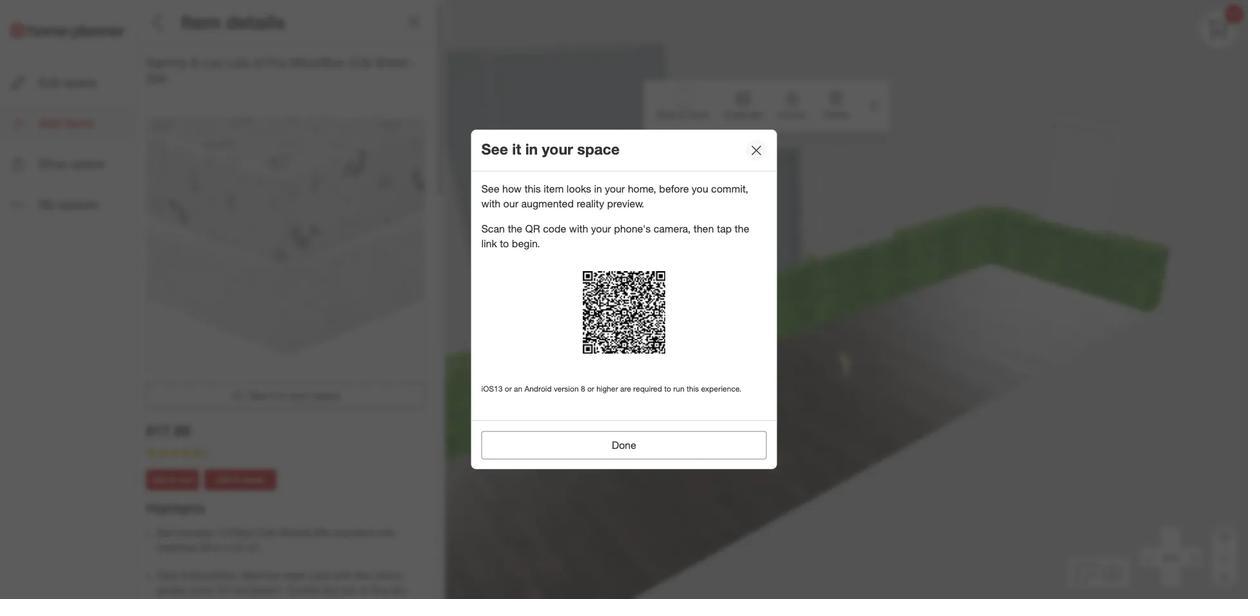 Task type: describe. For each thing, give the bounding box(es) containing it.
spaces
[[59, 197, 98, 212]]

care instructions: machine wash cold with like colors, gentle cycle. do not bleach. tumble dry low or line dry. do not iron. do not dry clean.
[[157, 569, 407, 599]]

add to space
[[216, 475, 265, 484]]

1 vertical spatial this
[[687, 384, 699, 394]]

done
[[612, 439, 637, 452]]

sammy
[[146, 55, 188, 70]]

2 horizontal spatial or
[[588, 384, 595, 394]]

2pk
[[146, 70, 167, 85]]

add for add items
[[39, 115, 61, 130]]

of
[[253, 55, 264, 70]]

see it in your space inside dialog
[[482, 140, 620, 158]]

2
[[219, 527, 225, 540]]

to inside add to space button
[[233, 475, 241, 484]]

in inside button
[[279, 389, 287, 402]]

instructions:
[[181, 569, 238, 582]]

edit
[[39, 75, 60, 90]]

see inside button
[[249, 389, 267, 402]]

fitted
[[228, 527, 254, 540]]

lou
[[202, 55, 223, 70]]

see it in your space button
[[146, 383, 425, 408]]

shop space button
[[0, 145, 135, 183]]

52
[[233, 541, 245, 554]]

fox
[[267, 55, 287, 70]]

our
[[504, 197, 519, 210]]

like
[[355, 569, 370, 582]]

duplicate button
[[717, 80, 771, 129]]

machine
[[241, 569, 280, 582]]

in inside see how this item looks in your home, before you commit, with our augmented reality preview.
[[594, 183, 602, 195]]

space inside button
[[63, 75, 97, 90]]

do down gentle
[[157, 598, 170, 599]]

microfiber
[[290, 55, 345, 70]]

0 vertical spatial see
[[482, 140, 508, 158]]

x
[[225, 541, 230, 554]]

camera,
[[654, 222, 691, 235]]

ios13 or an android version 8 or higher are required to run this experience.
[[482, 384, 742, 394]]

wash
[[283, 569, 307, 582]]

sheet
[[375, 55, 408, 70]]

edit space
[[39, 75, 97, 90]]

clean.
[[265, 598, 292, 599]]

done button
[[482, 431, 767, 460]]

run
[[674, 384, 685, 394]]

an
[[514, 384, 523, 394]]

style
[[657, 109, 677, 120]]

set
[[157, 527, 172, 540]]

item
[[181, 10, 221, 34]]

mattress
[[157, 541, 197, 554]]

this inside see how this item looks in your home, before you commit, with our augmented reality preview.
[[525, 183, 541, 195]]

with inside the 'scan the qr code with your phone's camera, then tap the link to begin.'
[[569, 222, 589, 235]]

looks
[[567, 183, 591, 195]]

1 horizontal spatial or
[[505, 384, 512, 394]]

or inside care instructions: machine wash cold with like colors, gentle cycle. do not bleach. tumble dry low or line dry. do not iron. do not dry clean.
[[360, 584, 369, 597]]

do down instructions:
[[217, 584, 230, 597]]

android
[[525, 384, 552, 394]]

lots
[[226, 55, 250, 70]]

move asset west by 6" image
[[1141, 547, 1161, 568]]

to left the run
[[665, 384, 671, 394]]

0 horizontal spatial dry
[[247, 598, 262, 599]]

code
[[543, 222, 567, 235]]

to inside the 'scan the qr code with your phone's camera, then tap the link to begin.'
[[500, 237, 509, 250]]

version
[[554, 384, 579, 394]]

unlock
[[778, 109, 807, 120]]

style & color button
[[649, 80, 717, 132]]

delete
[[823, 109, 849, 120]]

higher
[[597, 384, 618, 394]]

experience.
[[701, 384, 742, 394]]

my
[[39, 197, 55, 212]]

-
[[411, 55, 416, 70]]

add for add to cart
[[152, 475, 167, 484]]

shop space
[[39, 156, 104, 171]]

items
[[65, 115, 94, 130]]

you
[[692, 183, 709, 195]]

cycle.
[[188, 584, 214, 597]]

sammy &#38; lou lots of fox microfiber crib sheet - 2pk image
[[146, 96, 425, 375]]

front view button icon image
[[1102, 565, 1122, 582]]

sammy & lou lots of fox microfiber crib sheet - 2pk
[[146, 55, 416, 85]]

cart
[[178, 475, 194, 484]]

add to cart button
[[146, 469, 199, 490]]

11
[[1229, 7, 1240, 20]]

crib inside set includes: 2 fitted crib sheets (fits standard crib mattress 28 in x 52 in)
[[257, 527, 276, 540]]

8
[[581, 384, 585, 394]]

color
[[687, 109, 709, 120]]



Task type: vqa. For each thing, say whether or not it's contained in the screenshot.
preview.
yes



Task type: locate. For each thing, give the bounding box(es) containing it.
reality
[[577, 197, 605, 210]]

to right link
[[500, 237, 509, 250]]

see it in your space
[[482, 140, 620, 158], [249, 389, 340, 402]]

1 vertical spatial crib
[[257, 527, 276, 540]]

augmented
[[522, 197, 574, 210]]

0 vertical spatial with
[[482, 197, 501, 210]]

with inside care instructions: machine wash cold with like colors, gentle cycle. do not bleach. tumble dry low or line dry. do not iron. do not dry clean.
[[333, 569, 352, 582]]

dry.
[[391, 584, 407, 597]]

see how this item looks in your home, before you commit, with our augmented reality preview.
[[482, 183, 749, 210]]

add left "cart" at bottom
[[152, 475, 167, 484]]

0 vertical spatial this
[[525, 183, 541, 195]]

1 horizontal spatial see it in your space
[[482, 140, 620, 158]]

to
[[500, 237, 509, 250], [665, 384, 671, 394], [169, 475, 176, 484], [233, 475, 241, 484]]

1 vertical spatial with
[[569, 222, 589, 235]]

to left "cart" at bottom
[[169, 475, 176, 484]]

set includes: 2 fitted crib sheets (fits standard crib mattress 28 in x 52 in)
[[157, 527, 395, 554]]

in inside set includes: 2 fitted crib sheets (fits standard crib mattress 28 in x 52 in)
[[214, 541, 222, 554]]

crib up in)
[[257, 527, 276, 540]]

crib left sheet
[[349, 55, 372, 70]]

see inside see how this item looks in your home, before you commit, with our augmented reality preview.
[[482, 183, 500, 195]]

add items button
[[0, 104, 135, 142]]

crib
[[377, 527, 395, 540]]

crib
[[349, 55, 372, 70], [257, 527, 276, 540]]

it inside dialog
[[512, 140, 521, 158]]

1 vertical spatial see it in your space
[[249, 389, 340, 402]]

how
[[503, 183, 522, 195]]

0 horizontal spatial crib
[[257, 527, 276, 540]]

tap
[[717, 222, 732, 235]]

this
[[525, 183, 541, 195], [687, 384, 699, 394]]

sheets
[[279, 527, 312, 540]]

0 horizontal spatial it
[[270, 389, 276, 402]]

add for add to space
[[216, 475, 231, 484]]

care
[[157, 569, 178, 582]]

the left qr on the top left
[[508, 222, 523, 235]]

0 vertical spatial it
[[512, 140, 521, 158]]

shop
[[39, 156, 68, 171]]

& inside sammy & lou lots of fox microfiber crib sheet - 2pk
[[191, 55, 199, 70]]

or left an
[[505, 384, 512, 394]]

preview.
[[607, 197, 645, 210]]

it
[[512, 140, 521, 158], [270, 389, 276, 402]]

top view button icon image
[[1077, 564, 1096, 583]]

duplicate
[[725, 109, 763, 120]]

& right style
[[679, 109, 685, 120]]

to inside add to cart button
[[169, 475, 176, 484]]

standard
[[334, 527, 375, 540]]

edit space button
[[0, 63, 135, 101]]

0 vertical spatial see it in your space
[[482, 140, 620, 158]]

add inside button
[[216, 475, 231, 484]]

0 horizontal spatial the
[[508, 222, 523, 235]]

28
[[200, 541, 211, 554]]

1 horizontal spatial with
[[482, 197, 501, 210]]

or down like
[[360, 584, 369, 597]]

with up low
[[333, 569, 352, 582]]

item
[[544, 183, 564, 195]]

3
[[206, 448, 210, 458]]

in)
[[247, 541, 258, 554]]

2 vertical spatial with
[[333, 569, 352, 582]]

dry down bleach.
[[247, 598, 262, 599]]

1 horizontal spatial the
[[735, 222, 750, 235]]

see it in your space dialog
[[471, 130, 777, 469]]

cold
[[310, 569, 330, 582]]

your
[[542, 140, 573, 158], [605, 183, 625, 195], [591, 222, 611, 235], [289, 389, 309, 402]]

dry down cold
[[323, 584, 338, 597]]

1 vertical spatial &
[[679, 109, 685, 120]]

the
[[508, 222, 523, 235], [735, 222, 750, 235]]

0 vertical spatial &
[[191, 55, 199, 70]]

colors,
[[373, 569, 404, 582]]

1 horizontal spatial dry
[[323, 584, 338, 597]]

0 vertical spatial crib
[[349, 55, 372, 70]]

with right code
[[569, 222, 589, 235]]

1 vertical spatial it
[[270, 389, 276, 402]]

& left lou at the top left
[[191, 55, 199, 70]]

add to cart
[[152, 475, 194, 484]]

11 button
[[1200, 5, 1244, 49]]

scan
[[482, 222, 505, 235]]

& for style
[[679, 109, 685, 120]]

0 horizontal spatial or
[[360, 584, 369, 597]]

to right "cart" at bottom
[[233, 475, 241, 484]]

with
[[482, 197, 501, 210], [569, 222, 589, 235], [333, 569, 352, 582]]

0 horizontal spatial see it in your space
[[249, 389, 340, 402]]

with left our
[[482, 197, 501, 210]]

tumble
[[287, 584, 320, 597]]

it inside button
[[270, 389, 276, 402]]

this right the run
[[687, 384, 699, 394]]

0 vertical spatial dry
[[323, 584, 338, 597]]

style & color
[[657, 109, 709, 120]]

& for sammy
[[191, 55, 199, 70]]

not
[[233, 584, 248, 597], [173, 598, 188, 599], [229, 598, 244, 599]]

ios13
[[482, 384, 503, 394]]

0 horizontal spatial &
[[191, 55, 199, 70]]

are
[[621, 384, 631, 394]]

1 vertical spatial dry
[[247, 598, 262, 599]]

& inside button
[[679, 109, 685, 120]]

your inside the 'scan the qr code with your phone's camera, then tap the link to begin.'
[[591, 222, 611, 235]]

(fits
[[314, 527, 331, 540]]

or
[[505, 384, 512, 394], [588, 384, 595, 394], [360, 584, 369, 597]]

1 the from the left
[[508, 222, 523, 235]]

2 horizontal spatial with
[[569, 222, 589, 235]]

this right the how
[[525, 183, 541, 195]]

link
[[482, 237, 497, 250]]

add items
[[39, 115, 94, 130]]

1 horizontal spatial it
[[512, 140, 521, 158]]

add inside button
[[39, 115, 61, 130]]

1 horizontal spatial add
[[152, 475, 167, 484]]

with inside see how this item looks in your home, before you commit, with our augmented reality preview.
[[482, 197, 501, 210]]

home,
[[628, 183, 657, 195]]

move asset east by 6" image
[[1182, 547, 1202, 568]]

your inside button
[[289, 389, 309, 402]]

$17.99
[[146, 421, 191, 439]]

1 horizontal spatial crib
[[349, 55, 372, 70]]

bleach.
[[251, 584, 284, 597]]

qr code to item element
[[583, 272, 666, 354]]

2 horizontal spatial add
[[216, 475, 231, 484]]

add inside button
[[152, 475, 167, 484]]

highlights
[[146, 500, 205, 515]]

0 horizontal spatial with
[[333, 569, 352, 582]]

0 horizontal spatial add
[[39, 115, 61, 130]]

add
[[39, 115, 61, 130], [152, 475, 167, 484], [216, 475, 231, 484]]

1 horizontal spatial this
[[687, 384, 699, 394]]

my spaces
[[39, 197, 98, 212]]

line
[[372, 584, 388, 597]]

or right 8 at left
[[588, 384, 595, 394]]

0 horizontal spatial this
[[525, 183, 541, 195]]

commit,
[[712, 183, 749, 195]]

do right iron.
[[213, 598, 226, 599]]

before
[[659, 183, 689, 195]]

add right "cart" at bottom
[[216, 475, 231, 484]]

space inside dialog
[[578, 140, 620, 158]]

1 vertical spatial see
[[482, 183, 500, 195]]

gentle
[[157, 584, 185, 597]]

dry
[[323, 584, 338, 597], [247, 598, 262, 599]]

2 the from the left
[[735, 222, 750, 235]]

low
[[341, 584, 357, 597]]

see it in your space inside button
[[249, 389, 340, 402]]

qr
[[525, 222, 540, 235]]

the right tap
[[735, 222, 750, 235]]

add to space button
[[204, 469, 277, 490]]

includes:
[[175, 527, 216, 540]]

add left items
[[39, 115, 61, 130]]

delete button
[[814, 80, 858, 129]]

crib inside sammy & lou lots of fox microfiber crib sheet - 2pk
[[349, 55, 372, 70]]

details
[[226, 10, 285, 34]]

phone's
[[614, 222, 651, 235]]

begin.
[[512, 237, 540, 250]]

unlock button
[[771, 80, 814, 129]]

required
[[634, 384, 662, 394]]

my spaces button
[[0, 185, 135, 223]]

iron.
[[190, 598, 210, 599]]

scan the qr code with your phone's camera, then tap the link to begin.
[[482, 222, 750, 250]]

1 horizontal spatial &
[[679, 109, 685, 120]]

your inside see how this item looks in your home, before you commit, with our augmented reality preview.
[[605, 183, 625, 195]]

2 vertical spatial see
[[249, 389, 267, 402]]



